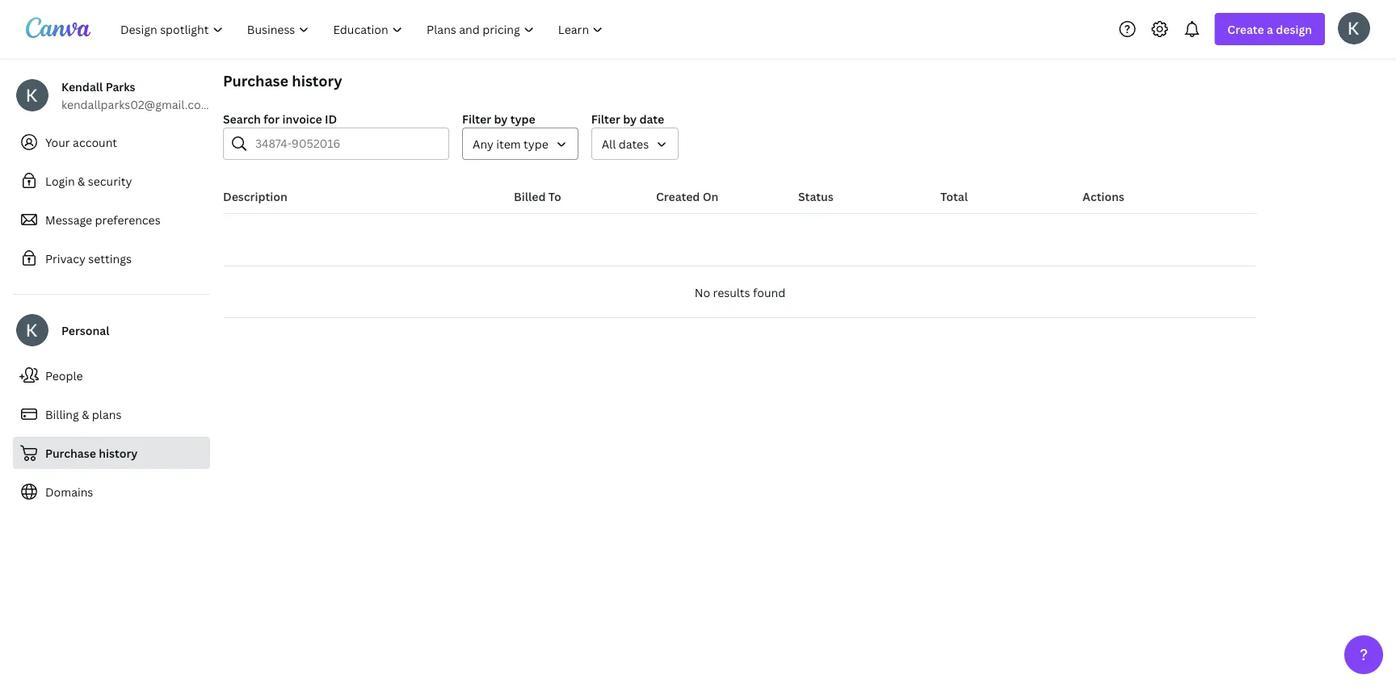 Task type: describe. For each thing, give the bounding box(es) containing it.
people link
[[13, 360, 210, 392]]

& for billing
[[82, 407, 89, 422]]

found
[[753, 285, 786, 300]]

1 horizontal spatial purchase history
[[223, 71, 342, 91]]

status
[[798, 189, 834, 204]]

a
[[1267, 21, 1274, 37]]

all dates
[[602, 136, 649, 152]]

description
[[223, 189, 287, 204]]

domains link
[[13, 476, 210, 508]]

filter by type
[[462, 111, 536, 126]]

billing & plans link
[[13, 398, 210, 431]]

0 horizontal spatial history
[[99, 446, 138, 461]]

created
[[656, 189, 700, 204]]

login
[[45, 173, 75, 189]]

kendall parks image
[[1338, 12, 1371, 44]]

search
[[223, 111, 261, 126]]

by for type
[[494, 111, 508, 126]]

& for login
[[78, 173, 85, 189]]

for
[[264, 111, 280, 126]]

no results found
[[695, 285, 786, 300]]

kendall
[[61, 79, 103, 94]]

message preferences link
[[13, 204, 210, 236]]

privacy
[[45, 251, 86, 266]]

0 vertical spatial purchase
[[223, 71, 289, 91]]

domains
[[45, 484, 93, 500]]

to
[[548, 189, 561, 204]]

any item type
[[473, 136, 549, 152]]

by for date
[[623, 111, 637, 126]]

design
[[1276, 21, 1312, 37]]

your account
[[45, 135, 117, 150]]

filter by date
[[591, 111, 664, 126]]

filter for filter by type
[[462, 111, 491, 126]]

message
[[45, 212, 92, 227]]

no
[[695, 285, 710, 300]]

item
[[496, 136, 521, 152]]

billed
[[514, 189, 546, 204]]

parks
[[106, 79, 135, 94]]

plans
[[92, 407, 122, 422]]

date
[[640, 111, 664, 126]]

filter for filter by date
[[591, 111, 621, 126]]

settings
[[88, 251, 132, 266]]

login & security
[[45, 173, 132, 189]]

message preferences
[[45, 212, 161, 227]]

type for filter by type
[[510, 111, 536, 126]]

kendall parks kendallparks02@gmail.com
[[61, 79, 211, 112]]



Task type: locate. For each thing, give the bounding box(es) containing it.
purchase up search
[[223, 71, 289, 91]]

top level navigation element
[[110, 13, 617, 45]]

create a design
[[1228, 21, 1312, 37]]

2 by from the left
[[623, 111, 637, 126]]

preferences
[[95, 212, 161, 227]]

0 horizontal spatial purchase history
[[45, 446, 138, 461]]

your account link
[[13, 126, 210, 158]]

1 vertical spatial purchase history
[[45, 446, 138, 461]]

1 horizontal spatial purchase
[[223, 71, 289, 91]]

purchase history up search for invoice id
[[223, 71, 342, 91]]

search for invoice id
[[223, 111, 337, 126]]

Search for invoice ID text field
[[255, 128, 439, 159]]

billing & plans
[[45, 407, 122, 422]]

account
[[73, 135, 117, 150]]

type for any item type
[[524, 136, 549, 152]]

2 filter from the left
[[591, 111, 621, 126]]

& left plans
[[82, 407, 89, 422]]

purchase
[[223, 71, 289, 91], [45, 446, 96, 461]]

people
[[45, 368, 83, 383]]

history down billing & plans link
[[99, 446, 138, 461]]

type up the "any item type" button
[[510, 111, 536, 126]]

0 horizontal spatial purchase
[[45, 446, 96, 461]]

login & security link
[[13, 165, 210, 197]]

privacy settings
[[45, 251, 132, 266]]

results
[[713, 285, 750, 300]]

on
[[703, 189, 719, 204]]

history
[[292, 71, 342, 91], [99, 446, 138, 461]]

privacy settings link
[[13, 242, 210, 275]]

0 horizontal spatial filter
[[462, 111, 491, 126]]

history up id
[[292, 71, 342, 91]]

create a design button
[[1215, 13, 1325, 45]]

invoice
[[282, 111, 322, 126]]

& right login
[[78, 173, 85, 189]]

by up item
[[494, 111, 508, 126]]

by
[[494, 111, 508, 126], [623, 111, 637, 126]]

purchase history down "billing & plans"
[[45, 446, 138, 461]]

filter
[[462, 111, 491, 126], [591, 111, 621, 126]]

dates
[[619, 136, 649, 152]]

create
[[1228, 21, 1264, 37]]

by left date
[[623, 111, 637, 126]]

1 horizontal spatial filter
[[591, 111, 621, 126]]

All dates button
[[591, 128, 679, 160]]

security
[[88, 173, 132, 189]]

1 vertical spatial &
[[82, 407, 89, 422]]

1 horizontal spatial history
[[292, 71, 342, 91]]

type inside button
[[524, 136, 549, 152]]

Any item type button
[[462, 128, 578, 160]]

actions
[[1083, 189, 1125, 204]]

purchase up the domains
[[45, 446, 96, 461]]

1 vertical spatial type
[[524, 136, 549, 152]]

all
[[602, 136, 616, 152]]

billing
[[45, 407, 79, 422]]

id
[[325, 111, 337, 126]]

filter up any
[[462, 111, 491, 126]]

1 filter from the left
[[462, 111, 491, 126]]

any
[[473, 136, 494, 152]]

1 by from the left
[[494, 111, 508, 126]]

&
[[78, 173, 85, 189], [82, 407, 89, 422]]

filter up 'all'
[[591, 111, 621, 126]]

billed to
[[514, 189, 561, 204]]

your
[[45, 135, 70, 150]]

purchase history link
[[13, 437, 210, 470]]

1 horizontal spatial by
[[623, 111, 637, 126]]

kendallparks02@gmail.com
[[61, 97, 211, 112]]

0 vertical spatial purchase history
[[223, 71, 342, 91]]

0 vertical spatial type
[[510, 111, 536, 126]]

total
[[941, 189, 968, 204]]

1 vertical spatial purchase
[[45, 446, 96, 461]]

created on
[[656, 189, 719, 204]]

0 horizontal spatial by
[[494, 111, 508, 126]]

purchase history
[[223, 71, 342, 91], [45, 446, 138, 461]]

1 vertical spatial history
[[99, 446, 138, 461]]

personal
[[61, 323, 109, 338]]

type
[[510, 111, 536, 126], [524, 136, 549, 152]]

type right item
[[524, 136, 549, 152]]

0 vertical spatial &
[[78, 173, 85, 189]]

0 vertical spatial history
[[292, 71, 342, 91]]



Task type: vqa. For each thing, say whether or not it's contained in the screenshot.
page
no



